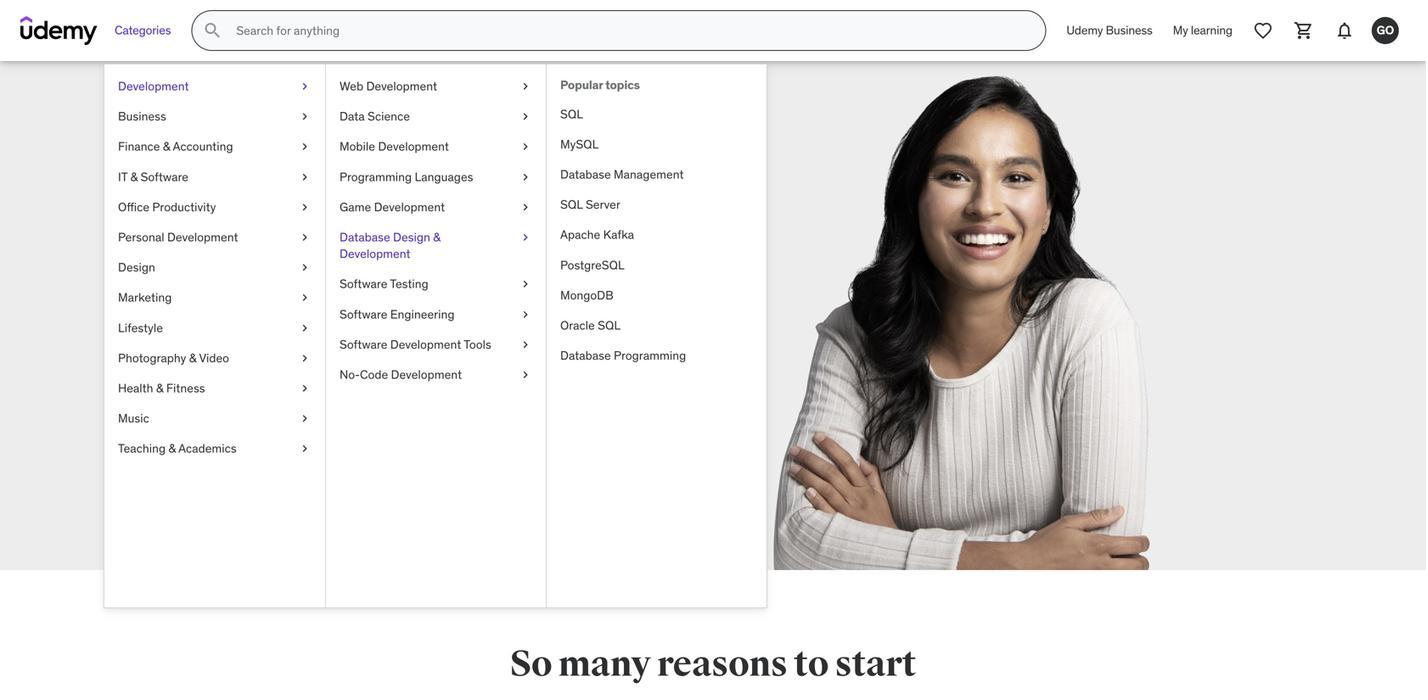 Task type: vqa. For each thing, say whether or not it's contained in the screenshot.
DATA SCIENCE
yes



Task type: describe. For each thing, give the bounding box(es) containing it.
notifications image
[[1335, 20, 1355, 41]]

become
[[199, 317, 258, 338]]

1 vertical spatial design
[[118, 260, 155, 275]]

teach
[[323, 212, 433, 265]]

management
[[614, 167, 684, 182]]

marketing
[[118, 290, 172, 305]]

health
[[118, 381, 153, 396]]

programming languages
[[340, 169, 473, 184]]

xsmall image for database design & development
[[519, 229, 532, 246]]

xsmall image for music
[[298, 410, 312, 427]]

shopping cart with 0 items image
[[1294, 20, 1314, 41]]

programming inside programming languages link
[[340, 169, 412, 184]]

lifestyle link
[[104, 313, 325, 343]]

go link
[[1365, 10, 1406, 51]]

design inside database design & development
[[393, 230, 430, 245]]

including
[[253, 340, 318, 360]]

personal development
[[118, 230, 238, 245]]

start
[[835, 643, 916, 687]]

development down software development tools link
[[391, 367, 462, 382]]

software for software engineering
[[340, 307, 387, 322]]

& for academics
[[168, 441, 176, 456]]

database for database management
[[560, 167, 611, 182]]

many
[[558, 643, 651, 687]]

software development tools link
[[326, 330, 546, 360]]

finance
[[118, 139, 160, 154]]

video
[[199, 350, 229, 366]]

game
[[340, 199, 371, 215]]

programming inside database programming link
[[614, 348, 686, 363]]

xsmall image for personal development
[[298, 229, 312, 246]]

software testing link
[[326, 269, 546, 299]]

web development link
[[326, 71, 546, 102]]

& for accounting
[[163, 139, 170, 154]]

oracle sql link
[[547, 311, 767, 341]]

postgresql
[[560, 257, 625, 273]]

code
[[360, 367, 388, 382]]

office
[[118, 199, 149, 215]]

software for software development tools
[[340, 337, 387, 352]]

an
[[262, 317, 280, 338]]

2 vertical spatial sql
[[598, 318, 621, 333]]

database design & development
[[340, 230, 440, 262]]

popular topics
[[560, 77, 640, 93]]

science
[[368, 109, 410, 124]]

mysql link
[[547, 129, 767, 160]]

so many reasons to start
[[510, 643, 916, 687]]

teaching & academics link
[[104, 434, 325, 464]]

no-code development
[[340, 367, 462, 382]]

mongodb
[[560, 288, 614, 303]]

music
[[118, 411, 149, 426]]

xsmall image for software development tools
[[519, 336, 532, 353]]

xsmall image for finance & accounting
[[298, 139, 312, 155]]

engineering
[[390, 307, 455, 322]]

game development
[[340, 199, 445, 215]]

mysql
[[560, 137, 599, 152]]

programming languages link
[[326, 162, 546, 192]]

development down categories dropdown button
[[118, 79, 189, 94]]

mobile development
[[340, 139, 449, 154]]

teaching & academics
[[118, 441, 237, 456]]

instructor
[[284, 317, 353, 338]]

& for fitness
[[156, 381, 163, 396]]

topics
[[605, 77, 640, 93]]

it & software
[[118, 169, 188, 184]]

& for software
[[130, 169, 138, 184]]

software testing
[[340, 276, 428, 292]]

1 horizontal spatial business
[[1106, 23, 1153, 38]]

marketing link
[[104, 283, 325, 313]]

and
[[357, 317, 384, 338]]

web
[[340, 79, 363, 94]]

xsmall image for no-code development
[[519, 367, 532, 383]]

mongodb link
[[547, 280, 767, 311]]

health & fitness
[[118, 381, 205, 396]]

fitness
[[166, 381, 205, 396]]

finance & accounting
[[118, 139, 233, 154]]

software development tools
[[340, 337, 491, 352]]

oracle sql
[[560, 318, 621, 333]]

database programming link
[[547, 341, 767, 371]]

xsmall image for programming languages
[[519, 169, 532, 185]]

productivity
[[152, 199, 216, 215]]

music link
[[104, 404, 325, 434]]

my learning
[[1173, 23, 1233, 38]]

data science
[[340, 109, 410, 124]]

get
[[299, 386, 321, 404]]

development inside database design & development
[[340, 246, 411, 262]]

categories
[[115, 23, 171, 38]]

database design & development link
[[326, 222, 546, 269]]

xsmall image for it & software
[[298, 169, 312, 185]]

come teach with us become an instructor and change lives — including your own
[[199, 212, 441, 360]]

& for video
[[189, 350, 196, 366]]

sql for sql
[[560, 106, 583, 122]]

xsmall image for software testing
[[519, 276, 532, 293]]

so
[[510, 643, 552, 687]]

us
[[296, 259, 342, 312]]

web development
[[340, 79, 437, 94]]

started
[[324, 386, 370, 404]]



Task type: locate. For each thing, give the bounding box(es) containing it.
xsmall image
[[298, 78, 312, 95], [298, 108, 312, 125], [298, 139, 312, 155], [519, 139, 532, 155], [298, 199, 312, 216], [519, 199, 532, 216], [298, 229, 312, 246], [519, 229, 532, 246], [298, 259, 312, 276], [298, 380, 312, 397], [298, 410, 312, 427], [298, 441, 312, 457]]

xsmall image inside health & fitness link
[[298, 380, 312, 397]]

& inside database design & development
[[433, 230, 440, 245]]

xsmall image inside development link
[[298, 78, 312, 95]]

sql server link
[[547, 190, 767, 220]]

sql link
[[547, 99, 767, 129]]

change
[[388, 317, 441, 338]]

wishlist image
[[1253, 20, 1273, 41]]

database up sql server
[[560, 167, 611, 182]]

xsmall image for marketing
[[298, 290, 312, 306]]

server
[[586, 197, 620, 212]]

2 vertical spatial database
[[560, 348, 611, 363]]

your
[[322, 340, 353, 360]]

with
[[199, 259, 289, 312]]

my learning link
[[1163, 10, 1243, 51]]

personal development link
[[104, 222, 325, 253]]

academics
[[178, 441, 237, 456]]

development up 'programming languages'
[[378, 139, 449, 154]]

& down game development link
[[433, 230, 440, 245]]

development up software testing
[[340, 246, 411, 262]]

software inside software engineering link
[[340, 307, 387, 322]]

0 vertical spatial business
[[1106, 23, 1153, 38]]

xsmall image for lifestyle
[[298, 320, 312, 336]]

sql
[[560, 106, 583, 122], [560, 197, 583, 212], [598, 318, 621, 333]]

xsmall image for business
[[298, 108, 312, 125]]

design link
[[104, 253, 325, 283]]

xsmall image inside personal development link
[[298, 229, 312, 246]]

apache kafka link
[[547, 220, 767, 250]]

software up code
[[340, 337, 387, 352]]

& right 'teaching'
[[168, 441, 176, 456]]

0 vertical spatial design
[[393, 230, 430, 245]]

testing
[[390, 276, 428, 292]]

development
[[118, 79, 189, 94], [366, 79, 437, 94], [378, 139, 449, 154], [374, 199, 445, 215], [167, 230, 238, 245], [340, 246, 411, 262], [390, 337, 461, 352], [391, 367, 462, 382]]

xsmall image inside web development link
[[519, 78, 532, 95]]

xsmall image for software engineering
[[519, 306, 532, 323]]

mobile
[[340, 139, 375, 154]]

0 vertical spatial sql
[[560, 106, 583, 122]]

software up and
[[340, 276, 387, 292]]

xsmall image inside it & software link
[[298, 169, 312, 185]]

1 horizontal spatial design
[[393, 230, 430, 245]]

&
[[163, 139, 170, 154], [130, 169, 138, 184], [433, 230, 440, 245], [189, 350, 196, 366], [156, 381, 163, 396], [168, 441, 176, 456]]

postgresql link
[[547, 250, 767, 280]]

mobile development link
[[326, 132, 546, 162]]

design down personal
[[118, 260, 155, 275]]

xsmall image for game development
[[519, 199, 532, 216]]

xsmall image inside software testing link
[[519, 276, 532, 293]]

development link
[[104, 71, 325, 102]]

development down office productivity link
[[167, 230, 238, 245]]

0 horizontal spatial business
[[118, 109, 166, 124]]

software down software testing
[[340, 307, 387, 322]]

xsmall image for development
[[298, 78, 312, 95]]

no-code development link
[[326, 360, 546, 390]]

get started
[[299, 386, 370, 404]]

design down game development
[[393, 230, 430, 245]]

submit search image
[[202, 20, 223, 41]]

popular
[[560, 77, 603, 93]]

database inside database design & development
[[340, 230, 390, 245]]

business link
[[104, 102, 325, 132]]

& right health
[[156, 381, 163, 396]]

photography
[[118, 350, 186, 366]]

development down engineering
[[390, 337, 461, 352]]

xsmall image for mobile development
[[519, 139, 532, 155]]

sql server
[[560, 197, 620, 212]]

programming down oracle sql link
[[614, 348, 686, 363]]

database design & development element
[[546, 65, 767, 608]]

xsmall image for design
[[298, 259, 312, 276]]

udemy image
[[20, 16, 98, 45]]

business up the finance
[[118, 109, 166, 124]]

database
[[560, 167, 611, 182], [340, 230, 390, 245], [560, 348, 611, 363]]

xsmall image inside software engineering link
[[519, 306, 532, 323]]

lifestyle
[[118, 320, 163, 336]]

xsmall image inside mobile development link
[[519, 139, 532, 155]]

software inside software development tools link
[[340, 337, 387, 352]]

software up 'office productivity'
[[141, 169, 188, 184]]

xsmall image inside no-code development link
[[519, 367, 532, 383]]

database down the oracle sql
[[560, 348, 611, 363]]

development up science
[[366, 79, 437, 94]]

software inside software testing link
[[340, 276, 387, 292]]

xsmall image inside marketing link
[[298, 290, 312, 306]]

my
[[1173, 23, 1188, 38]]

database programming
[[560, 348, 686, 363]]

software for software testing
[[340, 276, 387, 292]]

get started link
[[199, 375, 470, 416]]

xsmall image for web development
[[519, 78, 532, 95]]

sql down popular
[[560, 106, 583, 122]]

xsmall image inside programming languages link
[[519, 169, 532, 185]]

data science link
[[326, 102, 546, 132]]

design
[[393, 230, 430, 245], [118, 260, 155, 275]]

xsmall image inside lifestyle link
[[298, 320, 312, 336]]

0 vertical spatial database
[[560, 167, 611, 182]]

xsmall image inside teaching & academics link
[[298, 441, 312, 457]]

sql for sql server
[[560, 197, 583, 212]]

come
[[199, 212, 315, 265]]

sql up apache
[[560, 197, 583, 212]]

teaching
[[118, 441, 166, 456]]

data
[[340, 109, 365, 124]]

database down game
[[340, 230, 390, 245]]

kafka
[[603, 227, 634, 243]]

xsmall image inside the "database design & development" link
[[519, 229, 532, 246]]

development down 'programming languages'
[[374, 199, 445, 215]]

1 vertical spatial database
[[340, 230, 390, 245]]

software engineering
[[340, 307, 455, 322]]

xsmall image inside data science link
[[519, 108, 532, 125]]

database for database design & development
[[340, 230, 390, 245]]

database management
[[560, 167, 684, 182]]

business
[[1106, 23, 1153, 38], [118, 109, 166, 124]]

tools
[[464, 337, 491, 352]]

udemy
[[1067, 23, 1103, 38]]

database for database programming
[[560, 348, 611, 363]]

software engineering link
[[326, 299, 546, 330]]

xsmall image
[[519, 78, 532, 95], [519, 108, 532, 125], [298, 169, 312, 185], [519, 169, 532, 185], [519, 276, 532, 293], [298, 290, 312, 306], [519, 306, 532, 323], [298, 320, 312, 336], [519, 336, 532, 353], [298, 350, 312, 367], [519, 367, 532, 383]]

0 horizontal spatial design
[[118, 260, 155, 275]]

game development link
[[326, 192, 546, 222]]

xsmall image inside game development link
[[519, 199, 532, 216]]

xsmall image inside design link
[[298, 259, 312, 276]]

photography & video
[[118, 350, 229, 366]]

xsmall image for data science
[[519, 108, 532, 125]]

software
[[141, 169, 188, 184], [340, 276, 387, 292], [340, 307, 387, 322], [340, 337, 387, 352]]

apache kafka
[[560, 227, 634, 243]]

categories button
[[104, 10, 181, 51]]

xsmall image inside business 'link'
[[298, 108, 312, 125]]

1 horizontal spatial programming
[[614, 348, 686, 363]]

office productivity
[[118, 199, 216, 215]]

xsmall image inside software development tools link
[[519, 336, 532, 353]]

languages
[[415, 169, 473, 184]]

xsmall image for photography & video
[[298, 350, 312, 367]]

udemy business
[[1067, 23, 1153, 38]]

own
[[357, 340, 387, 360]]

programming up game development
[[340, 169, 412, 184]]

finance & accounting link
[[104, 132, 325, 162]]

accounting
[[173, 139, 233, 154]]

xsmall image for office productivity
[[298, 199, 312, 216]]

learning
[[1191, 23, 1233, 38]]

& right the finance
[[163, 139, 170, 154]]

Search for anything text field
[[233, 16, 1025, 45]]

1 vertical spatial business
[[118, 109, 166, 124]]

0 horizontal spatial programming
[[340, 169, 412, 184]]

database management link
[[547, 160, 767, 190]]

xsmall image inside office productivity link
[[298, 199, 312, 216]]

xsmall image inside photography & video link
[[298, 350, 312, 367]]

personal
[[118, 230, 164, 245]]

udemy business link
[[1056, 10, 1163, 51]]

1 vertical spatial programming
[[614, 348, 686, 363]]

0 vertical spatial programming
[[340, 169, 412, 184]]

xsmall image for health & fitness
[[298, 380, 312, 397]]

1 vertical spatial sql
[[560, 197, 583, 212]]

lives
[[199, 340, 231, 360]]

software inside it & software link
[[141, 169, 188, 184]]

business inside 'link'
[[118, 109, 166, 124]]

to
[[794, 643, 829, 687]]

photography & video link
[[104, 343, 325, 373]]

oracle
[[560, 318, 595, 333]]

it
[[118, 169, 128, 184]]

xsmall image for teaching & academics
[[298, 441, 312, 457]]

& right it
[[130, 169, 138, 184]]

xsmall image inside music link
[[298, 410, 312, 427]]

programming
[[340, 169, 412, 184], [614, 348, 686, 363]]

business right udemy
[[1106, 23, 1153, 38]]

xsmall image inside finance & accounting link
[[298, 139, 312, 155]]

—
[[235, 340, 249, 360]]

sql right oracle
[[598, 318, 621, 333]]

& left the video at the bottom left of the page
[[189, 350, 196, 366]]

office productivity link
[[104, 192, 325, 222]]

no-
[[340, 367, 360, 382]]

apache
[[560, 227, 600, 243]]



